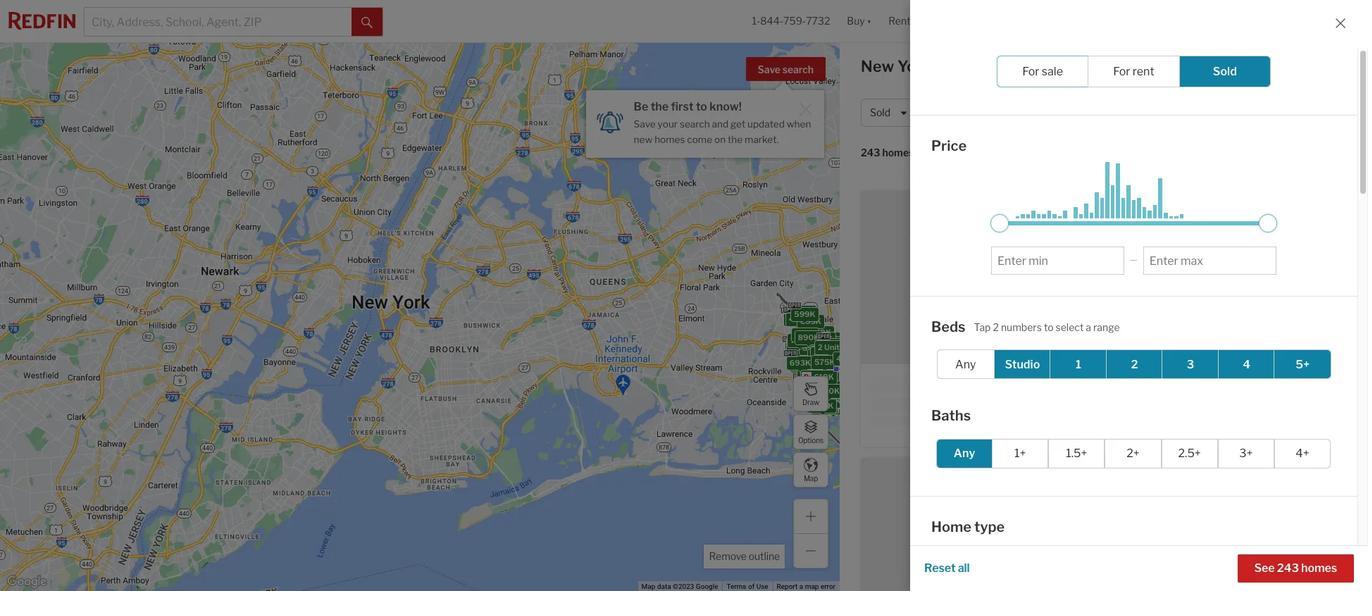Task type: locate. For each thing, give the bounding box(es) containing it.
a left range
[[1086, 321, 1091, 333]]

see
[[1254, 561, 1275, 575]]

tap 2 numbers to select a range
[[974, 321, 1120, 333]]

save search
[[758, 63, 814, 75]]

710k
[[802, 352, 822, 361]]

the right on
[[728, 134, 743, 145]]

1 vertical spatial option group
[[937, 349, 1332, 379]]

1 vertical spatial save
[[634, 118, 656, 130]]

0 horizontal spatial the
[[651, 100, 669, 113]]

243 homes
[[861, 147, 914, 159]]

0 vertical spatial price
[[932, 107, 956, 119]]

home type down for sale
[[997, 107, 1048, 119]]

4+
[[1296, 447, 1309, 460]]

homes inside button
[[1301, 561, 1337, 575]]

home inside home type button
[[997, 107, 1025, 119]]

0 vertical spatial 490k
[[813, 357, 835, 367]]

0 horizontal spatial 3
[[807, 366, 812, 376]]

0 vertical spatial 2 units
[[818, 342, 844, 352]]

sold button
[[861, 99, 917, 127]]

home
[[997, 107, 1025, 119], [931, 518, 971, 535]]

and
[[712, 118, 729, 130]]

for for for sale
[[1022, 65, 1039, 78]]

save down 844-
[[758, 63, 781, 75]]

any down baths
[[954, 447, 975, 460]]

terms of use link
[[727, 583, 768, 590]]

0 vertical spatial the
[[651, 100, 669, 113]]

462k
[[814, 347, 835, 357]]

0 horizontal spatial type
[[974, 518, 1005, 535]]

5+ checkbox
[[1274, 349, 1332, 379]]

save up new
[[634, 118, 656, 130]]

save for save search
[[758, 63, 781, 75]]

490k
[[813, 357, 835, 367], [819, 396, 841, 406]]

price inside price button
[[932, 107, 956, 119]]

0 horizontal spatial map
[[641, 583, 655, 590]]

640k
[[799, 352, 821, 362]]

0 vertical spatial 825k
[[837, 356, 858, 366]]

2 vertical spatial 450k
[[813, 399, 834, 409]]

submit search image
[[361, 17, 373, 28]]

1 vertical spatial any
[[954, 447, 975, 460]]

730k
[[823, 338, 844, 348]]

price
[[932, 107, 956, 119], [931, 137, 967, 154]]

410k
[[824, 349, 844, 359]]

market.
[[745, 134, 779, 145]]

1 vertical spatial 239k
[[808, 363, 829, 373]]

2 horizontal spatial 3
[[1267, 107, 1274, 119]]

0 vertical spatial home type
[[997, 107, 1048, 119]]

675k
[[824, 385, 844, 395]]

2
[[993, 321, 999, 333], [818, 342, 823, 352], [1131, 358, 1138, 371], [807, 363, 812, 373], [820, 403, 825, 413]]

report
[[777, 583, 798, 590]]

329k
[[817, 385, 838, 395]]

1 horizontal spatial 243
[[1277, 561, 1299, 575]]

map down options
[[804, 474, 818, 482]]

1 horizontal spatial the
[[728, 134, 743, 145]]

ba
[[1148, 107, 1160, 119]]

any down "tap"
[[955, 358, 976, 371]]

0 vertical spatial 250k
[[816, 381, 837, 390]]

2 vertical spatial homes
[[1301, 561, 1337, 575]]

1 vertical spatial 589k
[[796, 368, 818, 378]]

map left data in the bottom left of the page
[[641, 583, 655, 590]]

error
[[821, 583, 836, 590]]

all
[[1218, 107, 1230, 119]]

tap
[[974, 321, 991, 333]]

470k
[[808, 387, 829, 397]]

2 checkbox
[[1106, 349, 1163, 379]]

report a map error link
[[777, 583, 836, 590]]

search up "come"
[[680, 118, 710, 130]]

0 vertical spatial 243
[[861, 147, 880, 159]]

0 horizontal spatial to
[[696, 100, 707, 113]]

land option group
[[937, 550, 1331, 591]]

0 vertical spatial 589k
[[831, 347, 853, 357]]

3 inside checkbox
[[1187, 358, 1194, 371]]

land
[[1274, 576, 1294, 587]]

600k
[[790, 339, 812, 349]]

homes inside save your search and get updated when new homes come on the market.
[[655, 134, 685, 145]]

859k
[[792, 307, 813, 317]]

home up reset all
[[931, 518, 971, 535]]

3 inside button
[[1267, 107, 1274, 119]]

to right 'first'
[[696, 100, 707, 113]]

save inside save your search and get updated when new homes come on the market.
[[634, 118, 656, 130]]

835k
[[833, 343, 854, 353]]

1 vertical spatial 479k
[[819, 396, 840, 406]]

new york, ny homes for sale
[[861, 57, 1077, 75]]

1 vertical spatial map
[[641, 583, 655, 590]]

1 horizontal spatial for
[[1113, 65, 1130, 78]]

studio+ / 0+ ba
[[1090, 107, 1160, 119]]

insights
[[1233, 61, 1276, 75]]

2+ radio
[[1105, 439, 1161, 468]]

know!
[[710, 100, 742, 113]]

0 vertical spatial to
[[696, 100, 707, 113]]

1 vertical spatial 879k
[[813, 397, 833, 407]]

0 horizontal spatial home
[[931, 518, 971, 535]]

0 vertical spatial map
[[804, 474, 818, 482]]

range
[[1093, 321, 1120, 333]]

4
[[1243, 358, 1251, 371]]

1 horizontal spatial homes
[[882, 147, 914, 159]]

option group
[[997, 56, 1271, 87], [937, 349, 1332, 379], [936, 439, 1331, 468]]

4+ radio
[[1274, 439, 1331, 468]]

a left "map"
[[799, 583, 803, 590]]

to for select
[[1044, 321, 1054, 333]]

243 down sold button
[[861, 147, 880, 159]]

160k
[[809, 372, 830, 381]]

home down for
[[997, 107, 1025, 119]]

0 vertical spatial 479k
[[811, 351, 832, 361]]

address
[[956, 147, 996, 159]]

0 vertical spatial home
[[997, 107, 1025, 119]]

430k
[[803, 393, 824, 403]]

a
[[1086, 321, 1091, 333], [799, 583, 803, 590]]

432k
[[836, 354, 857, 364]]

the inside save your search and get updated when new homes come on the market.
[[728, 134, 743, 145]]

0 horizontal spatial for
[[1022, 65, 1039, 78]]

homes down your
[[655, 134, 685, 145]]

units
[[824, 342, 844, 352], [814, 363, 833, 373], [814, 366, 833, 376], [827, 403, 846, 413]]

to left select
[[1044, 321, 1054, 333]]

for left sale
[[1022, 65, 1039, 78]]

1 horizontal spatial save
[[758, 63, 781, 75]]

1 vertical spatial sold
[[870, 107, 891, 119]]

1 horizontal spatial to
[[1044, 321, 1054, 333]]

1 horizontal spatial map
[[804, 474, 818, 482]]

any inside option
[[954, 447, 975, 460]]

849k
[[795, 330, 816, 340]]

0 vertical spatial a
[[1086, 321, 1091, 333]]

0 vertical spatial option group
[[997, 56, 1271, 87]]

775k
[[811, 331, 832, 341]]

649k
[[807, 391, 829, 401]]

None checkbox
[[937, 550, 1031, 591]]

sold inside checkbox
[[1213, 65, 1237, 78]]

1 horizontal spatial home
[[997, 107, 1025, 119]]

615k
[[804, 385, 824, 395]]

search
[[783, 63, 814, 75], [680, 118, 710, 130]]

1 vertical spatial to
[[1044, 321, 1054, 333]]

1 vertical spatial 619k
[[822, 385, 842, 395]]

to
[[696, 100, 707, 113], [1044, 321, 1054, 333]]

terms of use
[[727, 583, 768, 590]]

2 price from the top
[[931, 137, 967, 154]]

search down 759-
[[783, 63, 814, 75]]

1 vertical spatial 650k
[[805, 373, 827, 383]]

243 up land
[[1277, 561, 1299, 575]]

for left rent
[[1113, 65, 1130, 78]]

save for save your search and get updated when new homes come on the market.
[[634, 118, 656, 130]]

homes down sold button
[[882, 147, 914, 159]]

of
[[748, 583, 755, 590]]

the right the be
[[651, 100, 669, 113]]

sort
[[931, 147, 952, 159]]

719k
[[792, 359, 811, 369]]

200k
[[802, 389, 823, 399]]

1 vertical spatial the
[[728, 134, 743, 145]]

Any radio
[[936, 439, 993, 468]]

map inside button
[[804, 474, 818, 482]]

0 vertical spatial homes
[[655, 134, 685, 145]]

home type up all on the right bottom of page
[[931, 518, 1005, 535]]

2 vertical spatial 2 units
[[820, 403, 846, 413]]

1 horizontal spatial 3
[[1187, 358, 1194, 371]]

see 243 homes
[[1254, 561, 1337, 575]]

0 horizontal spatial 243
[[861, 147, 880, 159]]

3 inside the map region
[[807, 366, 812, 376]]

new
[[634, 134, 653, 145]]

999k
[[813, 382, 835, 392]]

homes right see
[[1301, 561, 1337, 575]]

home type
[[997, 107, 1048, 119], [931, 518, 1005, 535]]

For sale checkbox
[[997, 56, 1089, 87]]

576k
[[818, 394, 839, 404]]

565k
[[787, 314, 808, 324]]

market
[[1192, 61, 1231, 75]]

390k
[[814, 402, 835, 412]]

google image
[[4, 573, 50, 591]]

0 vertical spatial type
[[1027, 107, 1048, 119]]

any inside option
[[955, 358, 976, 371]]

map button
[[793, 452, 828, 488]]

0 vertical spatial sold
[[1213, 65, 1237, 78]]

740k
[[799, 381, 820, 391]]

map data ©2023 google
[[641, 583, 718, 590]]

2 for from the left
[[1113, 65, 1130, 78]]

1 vertical spatial 243
[[1277, 561, 1299, 575]]

see 243 homes button
[[1237, 554, 1354, 583]]

0 horizontal spatial 825k
[[802, 374, 823, 384]]

filters
[[1232, 107, 1260, 119]]

0 vertical spatial save
[[758, 63, 781, 75]]

None checkbox
[[1037, 550, 1131, 591], [1137, 550, 1231, 591], [1037, 550, 1131, 591], [1137, 550, 1231, 591]]

1 vertical spatial 679k
[[793, 356, 814, 366]]

new
[[861, 57, 894, 75]]

650k
[[791, 357, 813, 367], [805, 373, 827, 383]]

to inside dialog
[[696, 100, 707, 113]]

1 price from the top
[[932, 107, 956, 119]]

0 vertical spatial search
[[783, 63, 814, 75]]

For rent checkbox
[[1088, 56, 1180, 87]]

Studio checkbox
[[994, 349, 1051, 379]]

1 horizontal spatial type
[[1027, 107, 1048, 119]]

0 horizontal spatial save
[[634, 118, 656, 130]]

0 horizontal spatial sold
[[870, 107, 891, 119]]

3 for 3
[[1187, 358, 1194, 371]]

save inside button
[[758, 63, 781, 75]]

home type inside button
[[997, 107, 1048, 119]]

0+
[[1134, 107, 1146, 119]]

720k
[[800, 369, 821, 379]]

©2023
[[673, 583, 694, 590]]

560k
[[788, 343, 810, 353]]

0 horizontal spatial 589k
[[796, 368, 818, 378]]

985k
[[812, 372, 833, 382]]

1 vertical spatial homes
[[882, 147, 914, 159]]

1 vertical spatial 490k
[[819, 396, 841, 406]]

1 horizontal spatial sold
[[1213, 65, 1237, 78]]

1 horizontal spatial search
[[783, 63, 814, 75]]

0 vertical spatial any
[[955, 358, 976, 371]]

price button
[[923, 99, 983, 127]]

1 vertical spatial a
[[799, 583, 803, 590]]

0 vertical spatial 650k
[[791, 357, 813, 367]]

1 vertical spatial search
[[680, 118, 710, 130]]

0 horizontal spatial homes
[[655, 134, 685, 145]]

1 vertical spatial price
[[931, 137, 967, 154]]

0 horizontal spatial search
[[680, 118, 710, 130]]

1 for from the left
[[1022, 65, 1039, 78]]

sold
[[1213, 65, 1237, 78], [870, 107, 891, 119]]

for inside for sale option
[[1022, 65, 1039, 78]]

1+
[[1014, 447, 1026, 460]]

studio+ / 0+ ba button
[[1081, 99, 1186, 127]]

2 horizontal spatial homes
[[1301, 561, 1337, 575]]

for inside for rent checkbox
[[1113, 65, 1130, 78]]

618k
[[797, 335, 817, 345]]

reset
[[924, 561, 956, 575]]

2 units
[[818, 342, 844, 352], [807, 363, 833, 373], [820, 403, 846, 413]]

any for 1+
[[954, 447, 975, 460]]



Task type: vqa. For each thing, say whether or not it's contained in the screenshot.
or
no



Task type: describe. For each thing, give the bounding box(es) containing it.
1.5+
[[1066, 447, 1087, 460]]

map for map data ©2023 google
[[641, 583, 655, 590]]

homes
[[965, 57, 1017, 75]]

york,
[[897, 57, 935, 75]]

325k
[[814, 377, 835, 387]]

1+ radio
[[992, 439, 1048, 468]]

0 horizontal spatial a
[[799, 583, 803, 590]]

1 vertical spatial 250k
[[813, 401, 834, 411]]

0 vertical spatial 239k
[[798, 317, 819, 327]]

options button
[[793, 414, 828, 449]]

2 inside 2 checkbox
[[1131, 358, 1138, 371]]

sold inside button
[[870, 107, 891, 119]]

610k
[[814, 348, 834, 358]]

1.5+ radio
[[1048, 439, 1105, 468]]

2 vertical spatial option group
[[936, 439, 1331, 468]]

3 units
[[807, 366, 833, 376]]

1 vertical spatial 825k
[[802, 374, 823, 384]]

1 vertical spatial 599k
[[835, 348, 856, 358]]

1 checkbox
[[1050, 349, 1107, 379]]

sale
[[1045, 57, 1077, 75]]

2.5+
[[1178, 447, 1201, 460]]

125k
[[814, 377, 834, 387]]

195k
[[814, 371, 834, 380]]

280k
[[802, 390, 823, 400]]

minimum price slider
[[991, 214, 1009, 232]]

remove outline
[[709, 550, 780, 562]]

625k
[[808, 391, 829, 401]]

389k
[[823, 340, 844, 350]]

market insights
[[1192, 61, 1276, 75]]

outline
[[749, 550, 780, 562]]

630k
[[816, 377, 837, 387]]

remove outline button
[[704, 545, 785, 569]]

map
[[805, 583, 819, 590]]

759-
[[783, 15, 806, 27]]

3 for 3 units
[[807, 366, 812, 376]]

report a map error
[[777, 583, 836, 590]]

2.5+ radio
[[1161, 439, 1218, 468]]

rent
[[1133, 65, 1154, 78]]

598k
[[821, 349, 843, 359]]

reset all button
[[924, 554, 970, 583]]

sale
[[1042, 65, 1063, 78]]

1 vertical spatial home type
[[931, 518, 1005, 535]]

1 horizontal spatial 589k
[[831, 347, 853, 357]]

Enter min text field
[[998, 254, 1118, 267]]

2 vertical spatial 599k
[[816, 378, 837, 388]]

for sale
[[1022, 65, 1063, 78]]

569k
[[804, 382, 826, 392]]

Enter max text field
[[1150, 254, 1270, 267]]

use
[[756, 583, 768, 590]]

899k
[[815, 380, 837, 390]]

your
[[658, 118, 678, 130]]

all filters • 3 button
[[1192, 99, 1283, 127]]

0 vertical spatial 450k
[[818, 348, 839, 358]]

1 horizontal spatial a
[[1086, 321, 1091, 333]]

890k
[[798, 332, 819, 342]]

2.29m
[[810, 401, 834, 411]]

save search button
[[746, 57, 826, 81]]

165k
[[808, 360, 828, 370]]

243 inside button
[[1277, 561, 1299, 575]]

for
[[1020, 57, 1042, 75]]

1 vertical spatial home
[[931, 518, 971, 535]]

385k
[[811, 334, 833, 344]]

3+
[[1239, 447, 1253, 460]]

google
[[696, 583, 718, 590]]

terms
[[727, 583, 746, 590]]

ny
[[939, 57, 961, 75]]

when
[[787, 118, 811, 130]]

to for know!
[[696, 100, 707, 113]]

785k
[[793, 361, 814, 371]]

185k
[[811, 368, 831, 377]]

7732
[[806, 15, 830, 27]]

draw
[[802, 398, 819, 406]]

1 vertical spatial 450k
[[812, 387, 834, 397]]

remove studio+ / 0+ ba image
[[1167, 108, 1175, 117]]

baths
[[931, 407, 971, 424]]

550k
[[796, 361, 817, 371]]

map for map
[[804, 474, 818, 482]]

Any checkbox
[[937, 349, 994, 379]]

1 vertical spatial 530k
[[818, 386, 840, 396]]

190k
[[809, 369, 830, 379]]

1-
[[752, 15, 760, 27]]

1
[[1076, 358, 1081, 371]]

maximum price slider
[[1259, 214, 1277, 232]]

3+ radio
[[1218, 439, 1274, 468]]

1 vertical spatial 2 units
[[807, 363, 833, 373]]

map region
[[0, 0, 934, 591]]

3 checkbox
[[1162, 349, 1219, 379]]

Sold checkbox
[[1179, 56, 1271, 87]]

get
[[731, 118, 746, 130]]

900k
[[816, 380, 837, 390]]

option group containing for sale
[[997, 56, 1271, 87]]

sort : address
[[931, 147, 996, 159]]

0 vertical spatial 619k
[[814, 372, 834, 382]]

439k
[[813, 353, 835, 363]]

studio
[[1005, 358, 1040, 371]]

/
[[1128, 107, 1132, 119]]

660k
[[794, 359, 816, 369]]

0 vertical spatial 679k
[[795, 333, 816, 343]]

375k
[[818, 334, 839, 344]]

search inside save your search and get updated when new homes come on the market.
[[680, 118, 710, 130]]

for rent
[[1113, 65, 1154, 78]]

2+
[[1127, 447, 1140, 460]]

type inside button
[[1027, 107, 1048, 119]]

1 vertical spatial type
[[974, 518, 1005, 535]]

all filters • 3
[[1218, 107, 1274, 119]]

•
[[1262, 107, 1265, 119]]

for for for rent
[[1113, 65, 1130, 78]]

Land checkbox
[[1237, 550, 1331, 591]]

come
[[687, 134, 712, 145]]

693k
[[790, 358, 811, 368]]

1 horizontal spatial 825k
[[837, 356, 858, 366]]

0 vertical spatial 879k
[[802, 343, 823, 353]]

search inside button
[[783, 63, 814, 75]]

4 checkbox
[[1218, 349, 1275, 379]]

be the first to know! dialog
[[586, 82, 824, 157]]

0 vertical spatial 530k
[[810, 328, 831, 337]]

data
[[657, 583, 671, 590]]

0 vertical spatial 599k
[[794, 310, 815, 319]]

any for studio
[[955, 358, 976, 371]]



